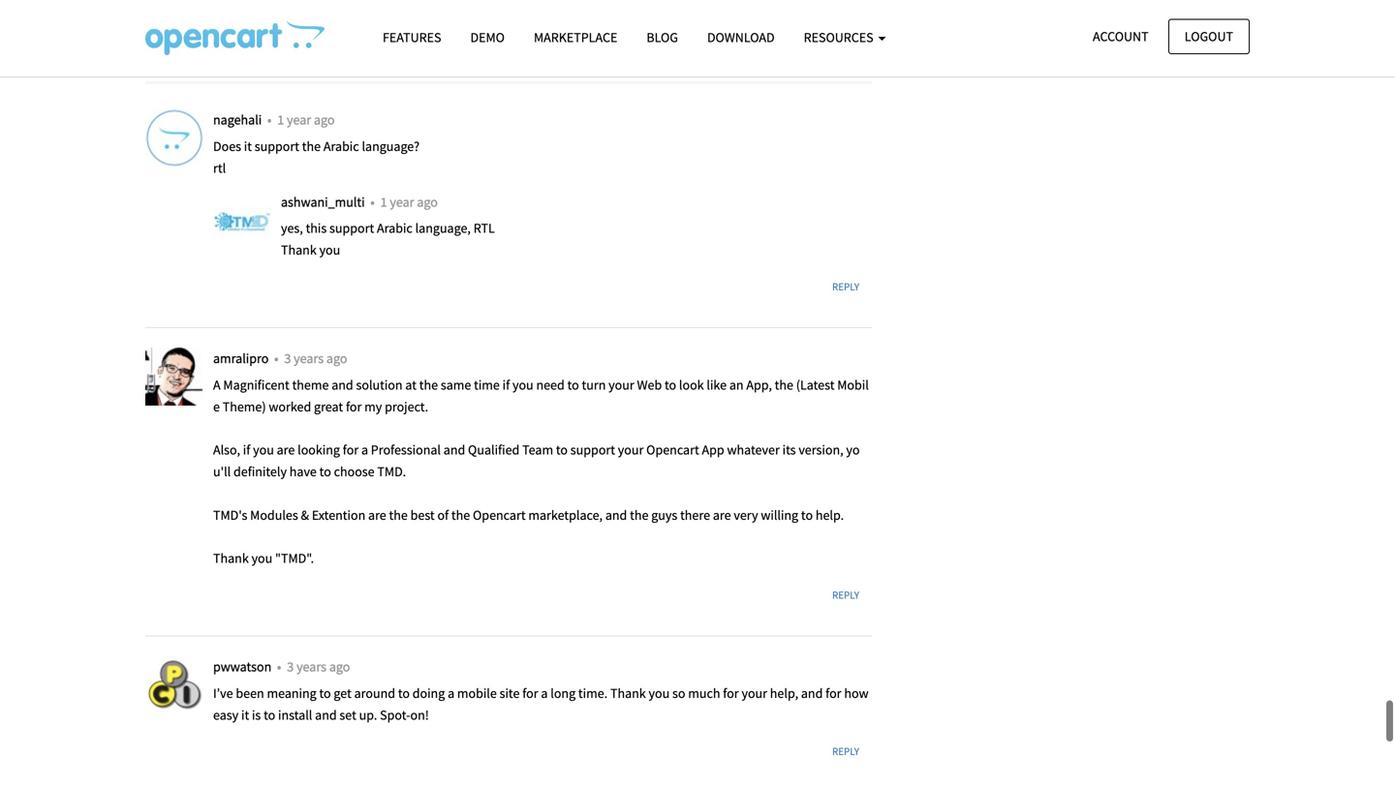 Task type: describe. For each thing, give the bounding box(es) containing it.
the right "of"
[[451, 507, 470, 524]]

theme
[[292, 376, 329, 394]]

a inside 'also, if you are looking for a professional and qualified team to support your opencart app whatever its version, yo u'll definitely have to choose tmd.'
[[361, 441, 368, 459]]

yo
[[846, 441, 860, 459]]

looking
[[298, 441, 340, 459]]

like
[[707, 376, 727, 394]]

nagehali
[[213, 111, 265, 129]]

need
[[536, 376, 565, 394]]

my
[[364, 398, 382, 416]]

3 years ago for meaning
[[287, 658, 350, 676]]

year for arabic
[[390, 193, 414, 211]]

&
[[301, 507, 309, 524]]

around
[[354, 685, 395, 702]]

definitely
[[234, 463, 287, 481]]

blog
[[647, 29, 678, 46]]

does
[[213, 138, 241, 155]]

demo
[[470, 29, 505, 46]]

rtl
[[474, 220, 495, 237]]

best
[[410, 507, 435, 524]]

get
[[334, 685, 352, 702]]

and inside 'also, if you are looking for a professional and qualified team to support your opencart app whatever its version, yo u'll definitely have to choose tmd.'
[[444, 441, 465, 459]]

how
[[844, 685, 869, 702]]

turn
[[582, 376, 606, 394]]

years for meaning
[[297, 658, 327, 676]]

comment
[[813, 27, 859, 40]]

have
[[289, 463, 317, 481]]

so
[[672, 685, 685, 702]]

"tmd".
[[275, 550, 314, 567]]

reply button for for
[[820, 739, 872, 766]]

and inside a magnificent theme and solution at the same time if you need to turn your web to look like an app, the (latest mobil e theme) worked great for my project.
[[332, 376, 353, 394]]

u'll
[[213, 463, 231, 481]]

opencart - latest mobile theme image
[[145, 20, 325, 55]]

thank you "tmd".
[[213, 550, 314, 567]]

are inside 'also, if you are looking for a professional and qualified team to support your opencart app whatever its version, yo u'll definitely have to choose tmd.'
[[277, 441, 295, 459]]

you inside a magnificent theme and solution at the same time if you need to turn your web to look like an app, the (latest mobil e theme) worked great for my project.
[[513, 376, 534, 394]]

year for the
[[287, 111, 311, 129]]

meaning
[[267, 685, 317, 702]]

features link
[[368, 20, 456, 54]]

ago for pwwatson
[[329, 658, 350, 676]]

support inside 'also, if you are looking for a professional and qualified team to support your opencart app whatever its version, yo u'll definitely have to choose tmd.'
[[570, 441, 615, 459]]

a
[[213, 376, 221, 394]]

mobil
[[837, 376, 869, 394]]

tmd.
[[377, 463, 406, 481]]

much
[[688, 685, 720, 702]]

ashwani_multi image
[[213, 191, 271, 249]]

3 years ago for theme
[[284, 350, 347, 367]]

time.
[[578, 685, 608, 702]]

3 for amralipro
[[284, 350, 291, 367]]

up.
[[359, 707, 377, 724]]

does it support the arabic language? rtl
[[213, 138, 420, 177]]

rtl
[[213, 159, 226, 177]]

for inside 'also, if you are looking for a professional and qualified team to support your opencart app whatever its version, yo u'll definitely have to choose tmd.'
[[343, 441, 359, 459]]

set
[[340, 707, 356, 724]]

marketplace,
[[528, 507, 603, 524]]

arabic inside yes, this support arabic language, rtl thank you
[[377, 220, 413, 237]]

been
[[236, 685, 264, 702]]

3 for pwwatson
[[287, 658, 294, 676]]

i've
[[213, 685, 233, 702]]

it inside does it support the arabic language? rtl
[[244, 138, 252, 155]]

easy
[[213, 707, 239, 724]]

ago for amralipro
[[326, 350, 347, 367]]

Write your comment here... text field
[[260, 0, 872, 1]]

1 horizontal spatial are
[[368, 507, 386, 524]]

support for ashwani_multi
[[329, 220, 374, 237]]

ago for ashwani_multi
[[417, 193, 438, 211]]

time
[[474, 376, 500, 394]]

your inside a magnificent theme and solution at the same time if you need to turn your web to look like an app, the (latest mobil e theme) worked great for my project.
[[609, 376, 634, 394]]

download link
[[693, 20, 789, 54]]

team
[[522, 441, 553, 459]]

you left "tmd".
[[251, 550, 273, 567]]

the left best
[[389, 507, 408, 524]]

there
[[680, 507, 710, 524]]

is
[[252, 707, 261, 724]]

ashwani_multi
[[281, 193, 368, 211]]

and left set
[[315, 707, 337, 724]]

to left get
[[319, 685, 331, 702]]

thank inside yes, this support arabic language, rtl thank you
[[281, 241, 317, 259]]

guys
[[651, 507, 678, 524]]

for left the how
[[826, 685, 842, 702]]

you inside yes, this support arabic language, rtl thank you
[[319, 241, 340, 259]]

on!
[[410, 707, 429, 724]]

if inside 'also, if you are looking for a professional and qualified team to support your opencart app whatever its version, yo u'll definitely have to choose tmd.'
[[243, 441, 250, 459]]

resources link
[[789, 20, 901, 54]]

willing
[[761, 507, 799, 524]]

i've been meaning to get around to doing a mobile site for a long time. thank you so much for your help, and for how easy it is to install and set up. spot-on!
[[213, 685, 869, 724]]

amralipro image
[[145, 348, 203, 406]]

look
[[679, 376, 704, 394]]

amralipro
[[213, 350, 271, 367]]

web
[[637, 376, 662, 394]]

an
[[729, 376, 744, 394]]

install
[[278, 707, 312, 724]]

language,
[[415, 220, 471, 237]]

arabic inside does it support the arabic language? rtl
[[323, 138, 359, 155]]

comment button
[[800, 20, 872, 48]]

the right app, on the right of the page
[[775, 376, 793, 394]]

for inside a magnificent theme and solution at the same time if you need to turn your web to look like an app, the (latest mobil e theme) worked great for my project.
[[346, 398, 362, 416]]

also, if you are looking for a professional and qualified team to support your opencart app whatever its version, yo u'll definitely have to choose tmd.
[[213, 441, 860, 481]]

account link
[[1077, 19, 1165, 54]]

project.
[[385, 398, 428, 416]]



Task type: vqa. For each thing, say whether or not it's contained in the screenshot.
MOBILE
yes



Task type: locate. For each thing, give the bounding box(es) containing it.
for right much
[[723, 685, 739, 702]]

for up choose
[[343, 441, 359, 459]]

blog link
[[632, 20, 693, 54]]

of
[[437, 507, 449, 524]]

doing
[[413, 685, 445, 702]]

great
[[314, 398, 343, 416]]

(latest
[[796, 376, 835, 394]]

2 vertical spatial your
[[742, 685, 767, 702]]

your inside i've been meaning to get around to doing a mobile site for a long time. thank you so much for your help, and for how easy it is to install and set up. spot-on!
[[742, 685, 767, 702]]

1 reply from the top
[[832, 280, 859, 294]]

you left "so"
[[649, 685, 670, 702]]

year up yes, this support arabic language, rtl thank you
[[390, 193, 414, 211]]

ago up get
[[329, 658, 350, 676]]

1 vertical spatial 3 years ago
[[287, 658, 350, 676]]

it
[[244, 138, 252, 155], [241, 707, 249, 724]]

1 horizontal spatial a
[[448, 685, 455, 702]]

3 years ago
[[284, 350, 347, 367], [287, 658, 350, 676]]

language?
[[362, 138, 420, 155]]

tmd's modules & extention are the best of the opencart marketplace, and the guys there are very willing to help.
[[213, 507, 844, 524]]

to right team
[[556, 441, 568, 459]]

0 vertical spatial your
[[609, 376, 634, 394]]

1 vertical spatial reply
[[832, 589, 859, 602]]

0 horizontal spatial are
[[277, 441, 295, 459]]

thank inside i've been meaning to get around to doing a mobile site for a long time. thank you so much for your help, and for how easy it is to install and set up. spot-on!
[[610, 685, 646, 702]]

1 vertical spatial thank
[[213, 550, 249, 567]]

1 horizontal spatial opencart
[[646, 441, 699, 459]]

reply for for
[[832, 745, 859, 759]]

1 up yes, this support arabic language, rtl thank you
[[380, 193, 387, 211]]

1 year ago
[[277, 111, 335, 129], [380, 193, 438, 211]]

e
[[213, 398, 220, 416]]

your
[[609, 376, 634, 394], [618, 441, 644, 459], [742, 685, 767, 702]]

the up 'ashwani_multi'
[[302, 138, 321, 155]]

professional
[[371, 441, 441, 459]]

a magnificent theme and solution at the same time if you need to turn your web to look like an app, the (latest mobil e theme) worked great for my project.
[[213, 376, 869, 416]]

arabic
[[323, 138, 359, 155], [377, 220, 413, 237]]

1 vertical spatial 1 year ago
[[380, 193, 438, 211]]

1 vertical spatial arabic
[[377, 220, 413, 237]]

help.
[[816, 507, 844, 524]]

1 year ago for arabic
[[380, 193, 438, 211]]

for
[[346, 398, 362, 416], [343, 441, 359, 459], [522, 685, 538, 702], [723, 685, 739, 702], [826, 685, 842, 702]]

pwwatson
[[213, 658, 274, 676]]

0 vertical spatial it
[[244, 138, 252, 155]]

if right also,
[[243, 441, 250, 459]]

marketplace
[[534, 29, 618, 46]]

0 horizontal spatial thank
[[213, 550, 249, 567]]

1 horizontal spatial 1 year ago
[[380, 193, 438, 211]]

2 horizontal spatial thank
[[610, 685, 646, 702]]

are right "extention"
[[368, 507, 386, 524]]

1 horizontal spatial thank
[[281, 241, 317, 259]]

a left long
[[541, 685, 548, 702]]

1 horizontal spatial year
[[390, 193, 414, 211]]

years up theme
[[294, 350, 324, 367]]

0 vertical spatial 1 year ago
[[277, 111, 335, 129]]

yes, this support arabic language, rtl thank you
[[281, 220, 495, 259]]

1 vertical spatial 3
[[287, 658, 294, 676]]

reply for mobil
[[832, 589, 859, 602]]

also,
[[213, 441, 240, 459]]

0 vertical spatial arabic
[[323, 138, 359, 155]]

and up the great
[[332, 376, 353, 394]]

3 reply from the top
[[832, 745, 859, 759]]

qualified
[[468, 441, 520, 459]]

ago up language,
[[417, 193, 438, 211]]

the inside does it support the arabic language? rtl
[[302, 138, 321, 155]]

1 vertical spatial your
[[618, 441, 644, 459]]

0 vertical spatial year
[[287, 111, 311, 129]]

0 horizontal spatial support
[[255, 138, 299, 155]]

0 horizontal spatial a
[[361, 441, 368, 459]]

for right site
[[522, 685, 538, 702]]

whatever
[[727, 441, 780, 459]]

ago up theme
[[326, 350, 347, 367]]

1 horizontal spatial support
[[329, 220, 374, 237]]

3 years ago up theme
[[284, 350, 347, 367]]

0 horizontal spatial opencart
[[473, 507, 526, 524]]

very
[[734, 507, 758, 524]]

to left look
[[665, 376, 676, 394]]

it right does
[[244, 138, 252, 155]]

mobile
[[457, 685, 497, 702]]

to left help.
[[801, 507, 813, 524]]

ago for nagehali
[[314, 111, 335, 129]]

choose
[[334, 463, 375, 481]]

year up does it support the arabic language? rtl
[[287, 111, 311, 129]]

1 year ago up yes, this support arabic language, rtl thank you
[[380, 193, 438, 211]]

1 for nagehali
[[277, 111, 284, 129]]

2 horizontal spatial support
[[570, 441, 615, 459]]

0 horizontal spatial arabic
[[323, 138, 359, 155]]

1 for ashwani_multi
[[380, 193, 387, 211]]

resources
[[804, 29, 876, 46]]

1 right nagehali
[[277, 111, 284, 129]]

your down web
[[618, 441, 644, 459]]

1 vertical spatial reply button
[[820, 582, 872, 609]]

are up have
[[277, 441, 295, 459]]

thank down tmd's
[[213, 550, 249, 567]]

for left "my" at left
[[346, 398, 362, 416]]

and
[[332, 376, 353, 394], [444, 441, 465, 459], [605, 507, 627, 524], [801, 685, 823, 702], [315, 707, 337, 724]]

1 vertical spatial opencart
[[473, 507, 526, 524]]

opencart inside 'also, if you are looking for a professional and qualified team to support your opencart app whatever its version, yo u'll definitely have to choose tmd.'
[[646, 441, 699, 459]]

3 reply button from the top
[[820, 739, 872, 766]]

0 vertical spatial opencart
[[646, 441, 699, 459]]

support down nagehali
[[255, 138, 299, 155]]

1 vertical spatial 1
[[380, 193, 387, 211]]

support right team
[[570, 441, 615, 459]]

magnificent
[[223, 376, 289, 394]]

thank right the time.
[[610, 685, 646, 702]]

same
[[441, 376, 471, 394]]

1 reply button from the top
[[820, 273, 872, 301]]

solution
[[356, 376, 403, 394]]

0 horizontal spatial 1
[[277, 111, 284, 129]]

2 reply from the top
[[832, 589, 859, 602]]

demo link
[[456, 20, 519, 54]]

0 vertical spatial thank
[[281, 241, 317, 259]]

1 vertical spatial support
[[329, 220, 374, 237]]

the
[[302, 138, 321, 155], [419, 376, 438, 394], [775, 376, 793, 394], [389, 507, 408, 524], [451, 507, 470, 524], [630, 507, 649, 524]]

3 years ago up get
[[287, 658, 350, 676]]

2 horizontal spatial a
[[541, 685, 548, 702]]

2 vertical spatial support
[[570, 441, 615, 459]]

site
[[500, 685, 520, 702]]

long
[[551, 685, 576, 702]]

and right help,
[[801, 685, 823, 702]]

thank down yes,
[[281, 241, 317, 259]]

logout link
[[1168, 19, 1250, 54]]

tmd's
[[213, 507, 247, 524]]

account
[[1093, 28, 1149, 45]]

nagehali image
[[145, 109, 203, 167]]

you down this at the top left of page
[[319, 241, 340, 259]]

year
[[287, 111, 311, 129], [390, 193, 414, 211]]

0 vertical spatial 3
[[284, 350, 291, 367]]

your left help,
[[742, 685, 767, 702]]

0 vertical spatial 1
[[277, 111, 284, 129]]

1 year ago up does it support the arabic language? rtl
[[277, 111, 335, 129]]

support
[[255, 138, 299, 155], [329, 220, 374, 237], [570, 441, 615, 459]]

support inside does it support the arabic language? rtl
[[255, 138, 299, 155]]

support right this at the top left of page
[[329, 220, 374, 237]]

arabic left language,
[[377, 220, 413, 237]]

you left need
[[513, 376, 534, 394]]

to left turn
[[567, 376, 579, 394]]

years up meaning
[[297, 658, 327, 676]]

pwwatson image
[[145, 656, 203, 715]]

3 up magnificent
[[284, 350, 291, 367]]

extention
[[312, 507, 366, 524]]

to up spot-
[[398, 685, 410, 702]]

0 horizontal spatial 1 year ago
[[277, 111, 335, 129]]

0 vertical spatial years
[[294, 350, 324, 367]]

reply
[[832, 280, 859, 294], [832, 589, 859, 602], [832, 745, 859, 759]]

you inside i've been meaning to get around to doing a mobile site for a long time. thank you so much for your help, and for how easy it is to install and set up. spot-on!
[[649, 685, 670, 702]]

2 horizontal spatial are
[[713, 507, 731, 524]]

worked
[[269, 398, 311, 416]]

and left qualified
[[444, 441, 465, 459]]

the left guys
[[630, 507, 649, 524]]

a up choose
[[361, 441, 368, 459]]

reply button for mobil
[[820, 582, 872, 609]]

to
[[567, 376, 579, 394], [665, 376, 676, 394], [556, 441, 568, 459], [319, 463, 331, 481], [801, 507, 813, 524], [319, 685, 331, 702], [398, 685, 410, 702], [264, 707, 275, 724]]

you up definitely in the left bottom of the page
[[253, 441, 274, 459]]

reply button
[[820, 273, 872, 301], [820, 582, 872, 609], [820, 739, 872, 766]]

2 vertical spatial thank
[[610, 685, 646, 702]]

if
[[503, 376, 510, 394], [243, 441, 250, 459]]

logout
[[1185, 28, 1233, 45]]

to right is
[[264, 707, 275, 724]]

its
[[783, 441, 796, 459]]

modules
[[250, 507, 298, 524]]

features
[[383, 29, 441, 46]]

support inside yes, this support arabic language, rtl thank you
[[329, 220, 374, 237]]

2 reply button from the top
[[820, 582, 872, 609]]

your right turn
[[609, 376, 634, 394]]

0 vertical spatial reply button
[[820, 273, 872, 301]]

this
[[306, 220, 327, 237]]

0 horizontal spatial year
[[287, 111, 311, 129]]

yes,
[[281, 220, 303, 237]]

opencart right "of"
[[473, 507, 526, 524]]

your inside 'also, if you are looking for a professional and qualified team to support your opencart app whatever its version, yo u'll definitely have to choose tmd.'
[[618, 441, 644, 459]]

if inside a magnificent theme and solution at the same time if you need to turn your web to look like an app, the (latest mobil e theme) worked great for my project.
[[503, 376, 510, 394]]

and left guys
[[605, 507, 627, 524]]

it left is
[[241, 707, 249, 724]]

a right doing
[[448, 685, 455, 702]]

you inside 'also, if you are looking for a professional and qualified team to support your opencart app whatever its version, yo u'll definitely have to choose tmd.'
[[253, 441, 274, 459]]

download
[[707, 29, 775, 46]]

app,
[[746, 376, 772, 394]]

years
[[294, 350, 324, 367], [297, 658, 327, 676]]

1 horizontal spatial arabic
[[377, 220, 413, 237]]

0 vertical spatial support
[[255, 138, 299, 155]]

are left 'very' at the bottom right
[[713, 507, 731, 524]]

1 vertical spatial it
[[241, 707, 249, 724]]

years for theme
[[294, 350, 324, 367]]

0 vertical spatial 3 years ago
[[284, 350, 347, 367]]

arabic left language?
[[323, 138, 359, 155]]

1 year ago for the
[[277, 111, 335, 129]]

1 horizontal spatial if
[[503, 376, 510, 394]]

version,
[[799, 441, 844, 459]]

marketplace link
[[519, 20, 632, 54]]

to right have
[[319, 463, 331, 481]]

0 horizontal spatial if
[[243, 441, 250, 459]]

0 vertical spatial if
[[503, 376, 510, 394]]

the right at
[[419, 376, 438, 394]]

help,
[[770, 685, 798, 702]]

if right time
[[503, 376, 510, 394]]

at
[[405, 376, 417, 394]]

spot-
[[380, 707, 410, 724]]

1 vertical spatial years
[[297, 658, 327, 676]]

2 vertical spatial reply
[[832, 745, 859, 759]]

3 up meaning
[[287, 658, 294, 676]]

opencart left app
[[646, 441, 699, 459]]

support for nagehali
[[255, 138, 299, 155]]

2 vertical spatial reply button
[[820, 739, 872, 766]]

it inside i've been meaning to get around to doing a mobile site for a long time. thank you so much for your help, and for how easy it is to install and set up. spot-on!
[[241, 707, 249, 724]]

ago up does it support the arabic language? rtl
[[314, 111, 335, 129]]

1 vertical spatial if
[[243, 441, 250, 459]]

0 vertical spatial reply
[[832, 280, 859, 294]]

1 vertical spatial year
[[390, 193, 414, 211]]

1 horizontal spatial 1
[[380, 193, 387, 211]]

1
[[277, 111, 284, 129], [380, 193, 387, 211]]



